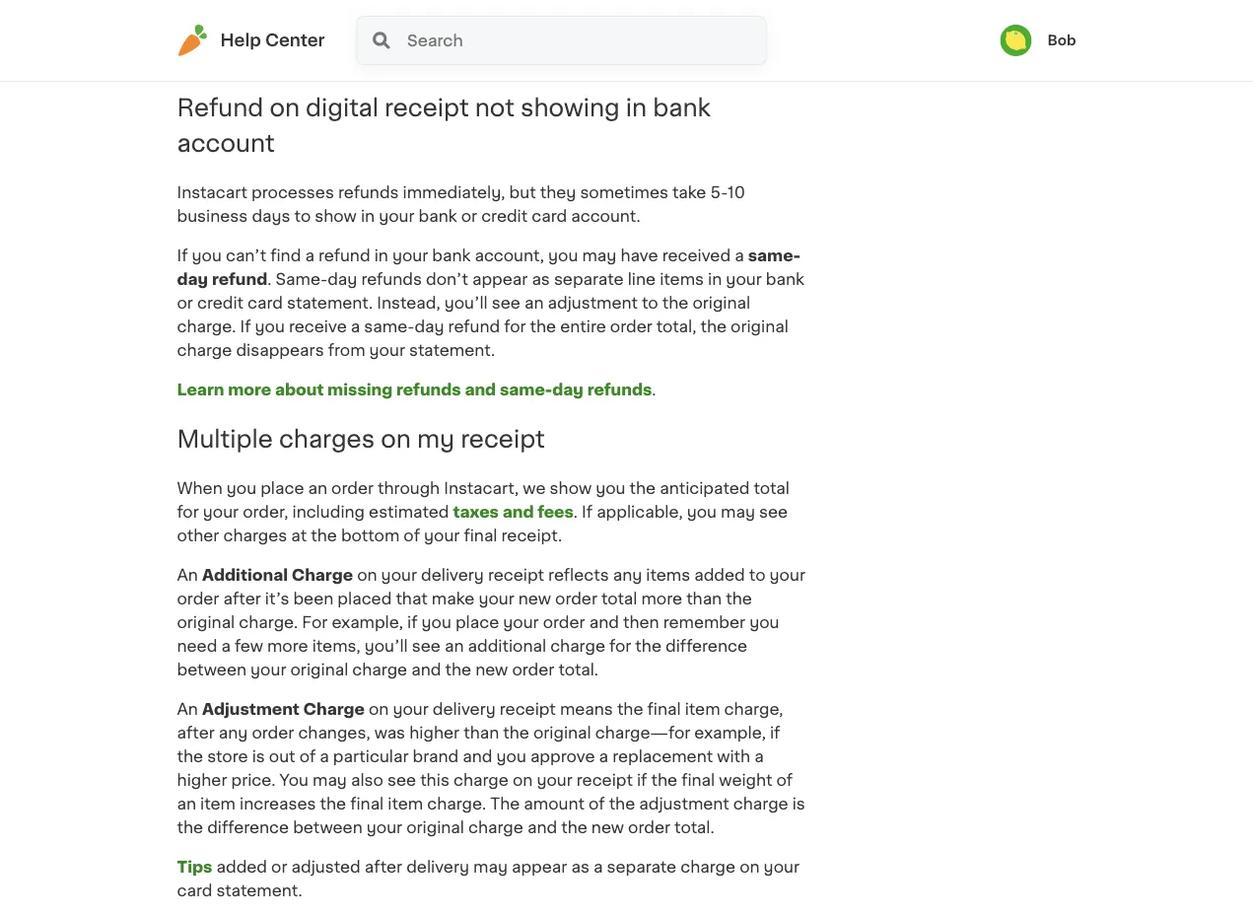 Task type: vqa. For each thing, say whether or not it's contained in the screenshot.
the Beans at the right top of page
no



Task type: locate. For each thing, give the bounding box(es) containing it.
2 horizontal spatial same-
[[748, 248, 801, 263]]

1 vertical spatial total.
[[675, 819, 715, 835]]

final inside . if applicable, you may see other charges at the bottom of your final receipt.
[[464, 527, 498, 543]]

0 horizontal spatial total,
[[517, 27, 557, 43]]

when you place an order through instacart, we show you the anticipated total for your order, including estimated
[[177, 480, 790, 520]]

1 vertical spatial difference
[[207, 819, 289, 835]]

between inside on your delivery receipt reflects any items added to your order after it's been placed that make your new order total more than the original charge. for example, if you place your order and then remember you need a few more items, you'll see an additional charge for the difference between your original charge and the new order total.
[[177, 662, 247, 677]]

1 vertical spatial than
[[464, 725, 499, 740]]

total, down the received
[[657, 319, 697, 334]]

0 horizontal spatial refund
[[212, 271, 267, 287]]

refund up same-
[[318, 248, 370, 263]]

estimated
[[369, 504, 449, 520]]

1 horizontal spatial total,
[[657, 319, 697, 334]]

show inside 'instacart processes refunds immediately, but they sometimes take 5-10 business days to show in your bank or credit card account.'
[[315, 208, 357, 224]]

days
[[252, 208, 290, 224]]

statement. up receive
[[287, 295, 373, 311]]

instacart image
[[177, 25, 209, 56]]

statement. down the adjusted
[[216, 882, 302, 898]]

0 horizontal spatial new
[[476, 662, 508, 677]]

account,
[[475, 248, 544, 263]]

0 horizontal spatial including
[[292, 504, 365, 520]]

0 horizontal spatial as
[[532, 271, 550, 287]]

final down taxes
[[464, 527, 498, 543]]

your inside . if applicable, you may see other charges at the bottom of your final receipt.
[[424, 527, 460, 543]]

1 vertical spatial charge
[[303, 701, 365, 717]]

increases
[[240, 796, 316, 811]]

or down immediately,
[[461, 208, 477, 224]]

may right you
[[313, 772, 347, 788]]

new down additional
[[476, 662, 508, 677]]

help
[[220, 32, 261, 49]]

or
[[461, 208, 477, 224], [177, 295, 193, 311], [271, 859, 287, 875]]

1 vertical spatial higher
[[177, 772, 227, 788]]

charges down order,
[[223, 527, 287, 543]]

. inside . if applicable, you may see other charges at the bottom of your final receipt.
[[574, 504, 578, 520]]

0 horizontal spatial or
[[177, 295, 193, 311]]

to
[[294, 208, 311, 224], [642, 295, 658, 311], [749, 567, 766, 583]]

1 horizontal spatial for
[[504, 319, 526, 334]]

charge. for been
[[239, 614, 298, 630]]

charge up been
[[292, 567, 353, 583]]

of right weight
[[777, 772, 793, 788]]

more down for
[[267, 638, 308, 654]]

after up store
[[177, 725, 215, 740]]

example, up with
[[695, 725, 766, 740]]

bank inside '. same-day refunds don't appear as separate line items in your bank or credit card statement. instead, you'll see an adjustment to the original charge.'
[[766, 271, 805, 287]]

an left the adjustment
[[177, 701, 198, 717]]

day
[[177, 271, 208, 287], [328, 271, 357, 287], [415, 319, 444, 334], [553, 382, 584, 397]]

received
[[662, 248, 731, 263]]

immediately,
[[403, 184, 505, 200]]

2 vertical spatial to
[[749, 567, 766, 583]]

for
[[504, 319, 526, 334], [177, 504, 199, 520], [610, 638, 631, 654]]

between up the adjusted
[[293, 819, 363, 835]]

receipt down approve
[[577, 772, 633, 788]]

delivery inside on your delivery receipt means the final item charge, after any order changes, was higher than the original charge—for example, if the store is out of a particular brand and you approve a replacement with a higher price. you may also see this charge on your receipt if the final weight of an item increases the final item charge. the amount of the adjustment charge is the difference between your original charge and the new order total.
[[433, 701, 496, 717]]

in
[[626, 96, 647, 119], [361, 208, 375, 224], [374, 248, 388, 263], [708, 271, 722, 287]]

. if applicable, you may see other charges at the bottom of your final receipt.
[[177, 504, 788, 543]]

2 horizontal spatial if
[[770, 725, 780, 740]]

and down amount
[[528, 819, 557, 835]]

0 vertical spatial to
[[294, 208, 311, 224]]

1 vertical spatial adjustment
[[639, 796, 730, 811]]

higher
[[409, 725, 460, 740], [177, 772, 227, 788]]

statement. inside '. same-day refunds don't appear as separate line items in your bank or credit card statement. instead, you'll see an adjustment to the original charge.'
[[287, 295, 373, 311]]

1 horizontal spatial to
[[642, 295, 658, 311]]

charge.
[[177, 319, 236, 334], [239, 614, 298, 630], [427, 796, 486, 811]]

0 vertical spatial more
[[228, 382, 271, 397]]

refunds up instead, at left top
[[361, 271, 422, 287]]

1 horizontal spatial between
[[293, 819, 363, 835]]

1 vertical spatial total,
[[657, 319, 697, 334]]

order
[[470, 27, 513, 43], [298, 50, 340, 66], [610, 319, 653, 334], [331, 480, 374, 496], [177, 591, 219, 606], [555, 591, 598, 606], [543, 614, 585, 630], [512, 662, 555, 677], [252, 725, 294, 740], [628, 819, 671, 835]]

same- right the received
[[748, 248, 801, 263]]

1 vertical spatial an
[[177, 701, 198, 717]]

in inside '. same-day refunds don't appear as separate line items in your bank or credit card statement. instead, you'll see an adjustment to the original charge.'
[[708, 271, 722, 287]]

a inside on your delivery receipt reflects any items added to your order after it's been placed that make your new order total more than the original charge. for example, if you place your order and then remember you need a few more items, you'll see an additional charge for the difference between your original charge and the new order total.
[[221, 638, 231, 654]]

1 vertical spatial any
[[613, 567, 642, 583]]

1 vertical spatial credit
[[197, 295, 244, 311]]

2 vertical spatial delivery
[[406, 859, 469, 875]]

0 vertical spatial separate
[[554, 271, 624, 287]]

if down charge,
[[770, 725, 780, 740]]

0 vertical spatial example,
[[332, 614, 403, 630]]

items down the received
[[660, 271, 704, 287]]

original inside '. same-day refunds don't appear as separate line items in your bank or credit card statement. instead, you'll see an adjustment to the original charge.'
[[693, 295, 751, 311]]

to inside on your delivery receipt reflects any items added to your order after it's been placed that make your new order total more than the original charge. for example, if you place your order and then remember you need a few more items, you'll see an additional charge for the difference between your original charge and the new order total.
[[749, 567, 766, 583]]

separate
[[554, 271, 624, 287], [607, 859, 677, 875]]

0 vertical spatial difference
[[666, 638, 748, 654]]

you left the can't
[[192, 248, 222, 263]]

taxes and fees link
[[453, 504, 574, 520]]

final up completed.
[[433, 27, 466, 43]]

1 horizontal spatial place
[[456, 614, 499, 630]]

see
[[492, 295, 521, 311], [759, 504, 788, 520], [412, 638, 441, 654], [388, 772, 416, 788]]

in inside 'instacart processes refunds immediately, but they sometimes take 5-10 business days to show in your bank or credit card account.'
[[361, 208, 375, 224]]

example, down placed
[[332, 614, 403, 630]]

and right brand
[[463, 748, 493, 764]]

0 vertical spatial an
[[177, 567, 198, 583]]

new
[[519, 591, 551, 606], [476, 662, 508, 677], [592, 819, 624, 835]]

an inside on your delivery receipt means the final item charge, after any order changes, was higher than the original charge—for example, if the store is out of a particular brand and you approve a replacement with a higher price. you may also see this charge on your receipt if the final weight of an item increases the final item charge. the amount of the adjustment charge is the difference between your original charge and the new order total.
[[177, 796, 196, 811]]

may inside . if applicable, you may see other charges at the bottom of your final receipt.
[[721, 504, 755, 520]]

you up applicable,
[[596, 480, 626, 496]]

card inside added or adjusted after delivery may appear as a separate charge on your card statement.
[[177, 882, 212, 898]]

2 vertical spatial card
[[177, 882, 212, 898]]

bob link
[[1000, 25, 1076, 56]]

added inside on your delivery receipt reflects any items added to your order after it's been placed that make your new order total more than the original charge. for example, if you place your order and then remember you need a few more items, you'll see an additional charge for the difference between your original charge and the new order total.
[[695, 567, 745, 583]]

for inside on your delivery receipt reflects any items added to your order after it's been placed that make your new order total more than the original charge. for example, if you place your order and then remember you need a few more items, you'll see an additional charge for the difference between your original charge and the new order total.
[[610, 638, 631, 654]]

applied
[[735, 27, 794, 43]]

0 vertical spatial total
[[754, 480, 790, 496]]

total
[[216, 27, 258, 43]]

or inside added or adjusted after delivery may appear as a separate charge on your card statement.
[[271, 859, 287, 875]]

higher up brand
[[409, 725, 460, 740]]

0 vertical spatial new
[[519, 591, 551, 606]]

2 vertical spatial for
[[610, 638, 631, 654]]

you'll down 'don't'
[[444, 295, 488, 311]]

including up showing
[[561, 27, 633, 43]]

you
[[280, 772, 309, 788]]

0 horizontal spatial is
[[252, 748, 265, 764]]

multiple
[[177, 427, 273, 451]]

delivery down this
[[406, 859, 469, 875]]

delivery up "make" at the left of page
[[421, 567, 484, 583]]

added inside added or adjusted after delivery may appear as a separate charge on your card statement.
[[216, 859, 267, 875]]

difference
[[666, 638, 748, 654], [207, 819, 289, 835]]

on up placed
[[357, 567, 377, 583]]

receipt inside on your delivery receipt reflects any items added to your order after it's been placed that make your new order total more than the original charge. for example, if you place your order and then remember you need a few more items, you'll see an additional charge for the difference between your original charge and the new order total.
[[488, 567, 544, 583]]

if
[[177, 248, 188, 263], [240, 319, 251, 334], [582, 504, 593, 520]]

1 vertical spatial between
[[293, 819, 363, 835]]

1 vertical spatial place
[[456, 614, 499, 630]]

charge. for or
[[177, 319, 236, 334]]

you'll
[[444, 295, 488, 311], [365, 638, 408, 654]]

more right learn
[[228, 382, 271, 397]]

original
[[693, 295, 751, 311], [731, 319, 789, 334], [177, 614, 235, 630], [290, 662, 348, 677], [533, 725, 591, 740], [407, 819, 464, 835]]

added or adjusted after delivery may appear as a separate charge on your card statement.
[[177, 859, 800, 898]]

0 horizontal spatial for
[[177, 504, 199, 520]]

an for an additional charge
[[177, 567, 198, 583]]

items,
[[312, 638, 361, 654]]

as down account,
[[532, 271, 550, 287]]

than up the
[[464, 725, 499, 740]]

. inside '. same-day refunds don't appear as separate line items in your bank or credit card statement. instead, you'll see an adjustment to the original charge.'
[[267, 271, 272, 287]]

adjustment up entire
[[548, 295, 638, 311]]

day inside '. same-day refunds don't appear as separate line items in your bank or credit card statement. instead, you'll see an adjustment to the original charge.'
[[328, 271, 357, 287]]

other
[[177, 527, 219, 543]]

on down weight
[[740, 859, 760, 875]]

including
[[561, 27, 633, 43], [292, 504, 365, 520]]

you up the
[[497, 748, 526, 764]]

added right tips
[[216, 859, 267, 875]]

0 vertical spatial any
[[637, 27, 666, 43]]

on inside on your delivery receipt reflects any items added to your order after it's been placed that make your new order total more than the original charge. for example, if you place your order and then remember you need a few more items, you'll see an additional charge for the difference between your original charge and the new order total.
[[357, 567, 377, 583]]

charge up changes,
[[303, 701, 365, 717]]

card inside '. same-day refunds don't appear as separate line items in your bank or credit card statement. instead, you'll see an adjustment to the original charge.'
[[248, 295, 283, 311]]

order inside if you receive a same-day refund for the entire order total, the original charge disappears from your statement.
[[610, 319, 653, 334]]

reflects
[[548, 567, 609, 583]]

card
[[532, 208, 567, 224], [248, 295, 283, 311], [177, 882, 212, 898]]

1 vertical spatial or
[[177, 295, 193, 311]]

you'll right the items,
[[365, 638, 408, 654]]

charge for an additional charge
[[292, 567, 353, 583]]

day down instead, at left top
[[415, 319, 444, 334]]

price.
[[231, 772, 276, 788]]

statement.
[[287, 295, 373, 311], [409, 342, 495, 358], [216, 882, 302, 898]]

statement. up learn more about missing refunds and same-day refunds .
[[409, 342, 495, 358]]

higher down store
[[177, 772, 227, 788]]

you
[[192, 248, 222, 263], [548, 248, 578, 263], [255, 319, 285, 334], [227, 480, 257, 496], [596, 480, 626, 496], [687, 504, 717, 520], [422, 614, 452, 630], [750, 614, 780, 630], [497, 748, 526, 764]]

charge for an adjustment charge
[[303, 701, 365, 717]]

2 vertical spatial if
[[582, 504, 593, 520]]

particular
[[333, 748, 409, 764]]

your inside when you place an order through instacart, we show you the anticipated total for your order, including estimated
[[203, 504, 239, 520]]

if inside . if applicable, you may see other charges at the bottom of your final receipt.
[[582, 504, 593, 520]]

2 vertical spatial refund
[[448, 319, 500, 334]]

after down help
[[216, 50, 254, 66]]

on left "digital"
[[270, 96, 300, 119]]

total, up showing
[[517, 27, 557, 43]]

difference down increases
[[207, 819, 289, 835]]

if right fees
[[582, 504, 593, 520]]

0 vertical spatial added
[[695, 567, 745, 583]]

1 vertical spatial as
[[571, 859, 590, 875]]

your inside 'instacart processes refunds immediately, but they sometimes take 5-10 business days to show in your bank or credit card account.'
[[379, 208, 415, 224]]

card down same-
[[248, 295, 283, 311]]

on inside the refund on digital receipt not showing in bank account
[[270, 96, 300, 119]]

1 horizontal spatial or
[[271, 859, 287, 875]]

statement. inside added or adjusted after delivery may appear as a separate charge on your card statement.
[[216, 882, 302, 898]]

0 vertical spatial including
[[561, 27, 633, 43]]

total inside on your delivery receipt reflects any items added to your order after it's been placed that make your new order total more than the original charge. for example, if you place your order and then remember you need a few more items, you'll see an additional charge for the difference between your original charge and the new order total.
[[602, 591, 638, 606]]

help center
[[220, 32, 325, 49]]

card inside 'instacart processes refunds immediately, but they sometimes take 5-10 business days to show in your bank or credit card account.'
[[532, 208, 567, 224]]

if inside if you receive a same-day refund for the entire order total, the original charge disappears from your statement.
[[240, 319, 251, 334]]

refunds inside '. same-day refunds don't appear as separate line items in your bank or credit card statement. instead, you'll see an adjustment to the original charge.'
[[361, 271, 422, 287]]

items
[[660, 271, 704, 287], [646, 567, 691, 583]]

0 vertical spatial you'll
[[444, 295, 488, 311]]

total up then
[[602, 591, 638, 606]]

same- inside same- day refund
[[748, 248, 801, 263]]

refund down the can't
[[212, 271, 267, 287]]

approve
[[530, 748, 595, 764]]

charges down about
[[279, 427, 375, 451]]

added
[[695, 567, 745, 583], [216, 859, 267, 875]]

1 vertical spatial is
[[793, 796, 806, 811]]

1 vertical spatial for
[[177, 504, 199, 520]]

item left charge,
[[685, 701, 720, 717]]

1 an from the top
[[177, 567, 198, 583]]

1 vertical spatial delivery
[[433, 701, 496, 717]]

0 vertical spatial between
[[177, 662, 247, 677]]

0 vertical spatial same-
[[748, 248, 801, 263]]

1 horizontal spatial total
[[754, 480, 790, 496]]

an inside on your delivery receipt reflects any items added to your order after it's been placed that make your new order total more than the original charge. for example, if you place your order and then remember you need a few more items, you'll see an additional charge for the difference between your original charge and the new order total.
[[445, 638, 464, 654]]

changes,
[[298, 725, 370, 740]]

have
[[621, 248, 658, 263]]

day inside same- day refund
[[177, 271, 208, 287]]

if inside on your delivery receipt reflects any items added to your order after it's been placed that make your new order total more than the original charge. for example, if you place your order and then remember you need a few more items, you'll see an additional charge for the difference between your original charge and the new order total.
[[407, 614, 418, 630]]

appear inside added or adjusted after delivery may appear as a separate charge on your card statement.
[[512, 859, 567, 875]]

0 vertical spatial .
[[267, 271, 272, 287]]

completed.
[[344, 50, 435, 66]]

an inside '. same-day refunds don't appear as separate line items in your bank or credit card statement. instead, you'll see an adjustment to the original charge.'
[[525, 295, 544, 311]]

0 vertical spatial is
[[252, 748, 265, 764]]

an down multiple charges on my receipt
[[308, 480, 327, 496]]

Search search field
[[405, 17, 766, 64]]

charge. inside on your delivery receipt reflects any items added to your order after it's been placed that make your new order total more than the original charge. for example, if you place your order and then remember you need a few more items, you'll see an additional charge for the difference between your original charge and the new order total.
[[239, 614, 298, 630]]

10
[[728, 184, 745, 200]]

show up fees
[[550, 480, 592, 496]]

an up tips
[[177, 796, 196, 811]]

an
[[177, 567, 198, 583], [177, 701, 198, 717]]

item down 'price.'
[[200, 796, 236, 811]]

an down "make" at the left of page
[[445, 638, 464, 654]]

0 horizontal spatial total.
[[559, 662, 599, 677]]

2 horizontal spatial new
[[592, 819, 624, 835]]

see inside '. same-day refunds don't appear as separate line items in your bank or credit card statement. instead, you'll see an adjustment to the original charge.'
[[492, 295, 521, 311]]

0 horizontal spatial example,
[[332, 614, 403, 630]]

it's
[[265, 591, 289, 606]]

make
[[432, 591, 475, 606]]

if down 'that'
[[407, 614, 418, 630]]

on
[[270, 96, 300, 119], [381, 427, 411, 451], [357, 567, 377, 583], [369, 701, 389, 717], [513, 772, 533, 788], [740, 859, 760, 875]]

1 horizontal spatial .
[[574, 504, 578, 520]]

and down 'that'
[[412, 662, 441, 677]]

. for if
[[574, 504, 578, 520]]

2 horizontal spatial if
[[582, 504, 593, 520]]

total, inside if you receive a same-day refund for the entire order total, the original charge disappears from your statement.
[[657, 319, 697, 334]]

order inside when you place an order through instacart, we show you the anticipated total for your order, including estimated
[[331, 480, 374, 496]]

delivery up brand
[[433, 701, 496, 717]]

final up the charge—for
[[647, 701, 681, 717]]

.
[[267, 271, 272, 287], [652, 382, 656, 397], [574, 504, 578, 520]]

2 horizontal spatial to
[[749, 567, 766, 583]]

0 horizontal spatial show
[[315, 208, 357, 224]]

additional
[[468, 638, 546, 654]]

0 vertical spatial higher
[[409, 725, 460, 740]]

see inside on your delivery receipt means the final item charge, after any order changes, was higher than the original charge—for example, if the store is out of a particular brand and you approve a replacement with a higher price. you may also see this charge on your receipt if the final weight of an item increases the final item charge. the amount of the adjustment charge is the difference between your original charge and the new order total.
[[388, 772, 416, 788]]

may down anticipated
[[721, 504, 755, 520]]

refunds right processes in the left of the page
[[338, 184, 399, 200]]

that
[[396, 591, 428, 606]]

but
[[509, 184, 536, 200]]

you up disappears
[[255, 319, 285, 334]]

receipt left means at the bottom of the page
[[500, 701, 556, 717]]

1 horizontal spatial adjustment
[[639, 796, 730, 811]]

bank inside the refund on digital receipt not showing in bank account
[[653, 96, 711, 119]]

same-
[[276, 271, 328, 287]]

1 horizontal spatial as
[[571, 859, 590, 875]]

show down processes in the left of the page
[[315, 208, 357, 224]]

shows
[[338, 27, 389, 43]]

for down same- day refund
[[504, 319, 526, 334]]

0 horizontal spatial .
[[267, 271, 272, 287]]

you right account,
[[548, 248, 578, 263]]

placed
[[338, 591, 392, 606]]

or left the adjusted
[[271, 859, 287, 875]]

after inside on your delivery receipt reflects any items added to your order after it's been placed that make your new order total more than the original charge. for example, if you place your order and then remember you need a few more items, you'll see an additional charge for the difference between your original charge and the new order total.
[[223, 591, 261, 606]]

1 horizontal spatial show
[[550, 480, 592, 496]]

1 horizontal spatial total.
[[675, 819, 715, 835]]

of
[[404, 527, 420, 543], [299, 748, 316, 764], [777, 772, 793, 788], [589, 796, 605, 811]]

1 horizontal spatial if
[[240, 319, 251, 334]]

place inside on your delivery receipt reflects any items added to your order after it's been placed that make your new order total more than the original charge. for example, if you place your order and then remember you need a few more items, you'll see an additional charge for the difference between your original charge and the new order total.
[[456, 614, 499, 630]]

2 vertical spatial .
[[574, 504, 578, 520]]

difference inside on your delivery receipt means the final item charge, after any order changes, was higher than the original charge—for example, if the store is out of a particular brand and you approve a replacement with a higher price. you may also see this charge on your receipt if the final weight of an item increases the final item charge. the amount of the adjustment charge is the difference between your original charge and the new order total.
[[207, 819, 289, 835]]

user avatar image
[[1000, 25, 1032, 56]]

0 vertical spatial charge.
[[177, 319, 236, 334]]

1 vertical spatial card
[[248, 295, 283, 311]]

total right anticipated
[[754, 480, 790, 496]]

0 vertical spatial for
[[504, 319, 526, 334]]

as
[[532, 271, 550, 287], [571, 859, 590, 875]]

taxes
[[453, 504, 499, 520]]

for down then
[[610, 638, 631, 654]]

1 vertical spatial refund
[[212, 271, 267, 287]]

a inside added or adjusted after delivery may appear as a separate charge on your card statement.
[[594, 859, 603, 875]]

of down estimated
[[404, 527, 420, 543]]

weight
[[719, 772, 773, 788]]

total. up means at the bottom of the page
[[559, 662, 599, 677]]

delivery inside added or adjusted after delivery may appear as a separate charge on your card statement.
[[406, 859, 469, 875]]

1 horizontal spatial than
[[687, 591, 722, 606]]

show
[[315, 208, 357, 224], [550, 480, 592, 496]]

2 an from the top
[[177, 701, 198, 717]]

after right the adjusted
[[365, 859, 402, 875]]

or inside 'instacart processes refunds immediately, but they sometimes take 5-10 business days to show in your bank or credit card account.'
[[461, 208, 477, 224]]

0 vertical spatial place
[[261, 480, 304, 496]]

may inside added or adjusted after delivery may appear as a separate charge on your card statement.
[[473, 859, 508, 875]]

charge. inside '. same-day refunds don't appear as separate line items in your bank or credit card statement. instead, you'll see an adjustment to the original charge.'
[[177, 319, 236, 334]]

refunds inside 'shows your final order total, including any refunds applied after your order completed.'
[[670, 27, 731, 43]]

see inside on your delivery receipt reflects any items added to your order after it's been placed that make your new order total more than the original charge. for example, if you place your order and then remember you need a few more items, you'll see an additional charge for the difference between your original charge and the new order total.
[[412, 638, 441, 654]]

item
[[685, 701, 720, 717], [200, 796, 236, 811], [388, 796, 423, 811]]

may down the
[[473, 859, 508, 875]]

1 horizontal spatial card
[[248, 295, 283, 311]]

including up at
[[292, 504, 365, 520]]

final down also
[[350, 796, 384, 811]]

any inside on your delivery receipt means the final item charge, after any order changes, was higher than the original charge—for example, if the store is out of a particular brand and you approve a replacement with a higher price. you may also see this charge on your receipt if the final weight of an item increases the final item charge. the amount of the adjustment charge is the difference between your original charge and the new order total.
[[219, 725, 248, 740]]

difference inside on your delivery receipt reflects any items added to your order after it's been placed that make your new order total more than the original charge. for example, if you place your order and then remember you need a few more items, you'll see an additional charge for the difference between your original charge and the new order total.
[[666, 638, 748, 654]]

receipt up instacart,
[[461, 427, 545, 451]]

refunds left the applied
[[670, 27, 731, 43]]

2 vertical spatial same-
[[500, 382, 553, 397]]

total. inside on your delivery receipt reflects any items added to your order after it's been placed that make your new order total more than the original charge. for example, if you place your order and then remember you need a few more items, you'll see an additional charge for the difference between your original charge and the new order total.
[[559, 662, 599, 677]]

2 horizontal spatial for
[[610, 638, 631, 654]]

1 horizontal spatial refund
[[318, 248, 370, 263]]

2 vertical spatial if
[[637, 772, 647, 788]]

if you can't find a refund in your bank account, you may have received a
[[177, 248, 748, 263]]

day up receive
[[328, 271, 357, 287]]

0 horizontal spatial between
[[177, 662, 247, 677]]

0 horizontal spatial if
[[177, 248, 188, 263]]

total,
[[517, 27, 557, 43], [657, 319, 697, 334]]

1 horizontal spatial charge.
[[239, 614, 298, 630]]

1 vertical spatial items
[[646, 567, 691, 583]]

the inside when you place an order through instacart, we show you the anticipated total for your order, including estimated
[[630, 480, 656, 496]]

0 vertical spatial refund
[[318, 248, 370, 263]]

not
[[475, 96, 515, 119]]

learn more about missing refunds and same-day refunds link
[[177, 382, 652, 397]]

0 horizontal spatial same-
[[364, 319, 415, 334]]

1 vertical spatial more
[[642, 591, 683, 606]]

receipt.
[[502, 527, 562, 543]]

0 vertical spatial as
[[532, 271, 550, 287]]

appear down account,
[[472, 271, 528, 287]]

same- down if you receive a same-day refund for the entire order total, the original charge disappears from your statement.
[[500, 382, 553, 397]]

than inside on your delivery receipt reflects any items added to your order after it's been placed that make your new order total more than the original charge. for example, if you place your order and then remember you need a few more items, you'll see an additional charge for the difference between your original charge and the new order total.
[[687, 591, 722, 606]]

is
[[252, 748, 265, 764], [793, 796, 806, 811]]

same- down instead, at left top
[[364, 319, 415, 334]]

between
[[177, 662, 247, 677], [293, 819, 363, 835]]

1 horizontal spatial difference
[[666, 638, 748, 654]]

0 horizontal spatial credit
[[197, 295, 244, 311]]

you right remember
[[750, 614, 780, 630]]

0 horizontal spatial added
[[216, 859, 267, 875]]

new down approve
[[592, 819, 624, 835]]

if up disappears
[[240, 319, 251, 334]]

receipt down completed.
[[385, 96, 469, 119]]

then
[[623, 614, 659, 630]]

new down reflects
[[519, 591, 551, 606]]

1 vertical spatial show
[[550, 480, 592, 496]]

credit down but
[[481, 208, 528, 224]]

1 vertical spatial charges
[[223, 527, 287, 543]]

final inside 'shows your final order total, including any refunds applied after your order completed.'
[[433, 27, 466, 43]]

may inside on your delivery receipt means the final item charge, after any order changes, was higher than the original charge—for example, if the store is out of a particular brand and you approve a replacement with a higher price. you may also see this charge on your receipt if the final weight of an item increases the final item charge. the amount of the adjustment charge is the difference between your original charge and the new order total.
[[313, 772, 347, 788]]

may
[[582, 248, 617, 263], [721, 504, 755, 520], [313, 772, 347, 788], [473, 859, 508, 875]]

the inside . if applicable, you may see other charges at the bottom of your final receipt.
[[311, 527, 337, 543]]

refunds up my
[[396, 382, 461, 397]]

0 vertical spatial show
[[315, 208, 357, 224]]



Task type: describe. For each thing, give the bounding box(es) containing it.
show inside when you place an order through instacart, we show you the anticipated total for your order, including estimated
[[550, 480, 592, 496]]

charged
[[262, 27, 334, 43]]

means
[[560, 701, 613, 717]]

credit inside 'instacart processes refunds immediately, but they sometimes take 5-10 business days to show in your bank or credit card account.'
[[481, 208, 528, 224]]

if you receive a same-day refund for the entire order total, the original charge disappears from your statement.
[[177, 319, 789, 358]]

any inside on your delivery receipt reflects any items added to your order after it's been placed that make your new order total more than the original charge. for example, if you place your order and then remember you need a few more items, you'll see an additional charge for the difference between your original charge and the new order total.
[[613, 567, 642, 583]]

refunds inside 'instacart processes refunds immediately, but they sometimes take 5-10 business days to show in your bank or credit card account.'
[[338, 184, 399, 200]]

same- day refund
[[177, 248, 801, 287]]

few
[[235, 638, 263, 654]]

you'll inside '. same-day refunds don't appear as separate line items in your bank or credit card statement. instead, you'll see an adjustment to the original charge.'
[[444, 295, 488, 311]]

sometimes
[[580, 184, 669, 200]]

same- inside if you receive a same-day refund for the entire order total, the original charge disappears from your statement.
[[364, 319, 415, 334]]

when
[[177, 480, 223, 496]]

as inside '. same-day refunds don't appear as separate line items in your bank or credit card statement. instead, you'll see an adjustment to the original charge.'
[[532, 271, 550, 287]]

or inside '. same-day refunds don't appear as separate line items in your bank or credit card statement. instead, you'll see an adjustment to the original charge.'
[[177, 295, 193, 311]]

an for an adjustment charge
[[177, 701, 198, 717]]

receipt for means
[[500, 701, 556, 717]]

adjustment inside '. same-day refunds don't appear as separate line items in your bank or credit card statement. instead, you'll see an adjustment to the original charge.'
[[548, 295, 638, 311]]

learn
[[177, 382, 224, 397]]

you inside . if applicable, you may see other charges at the bottom of your final receipt.
[[687, 504, 717, 520]]

my
[[417, 427, 455, 451]]

example, inside on your delivery receipt means the final item charge, after any order changes, was higher than the original charge—for example, if the store is out of a particular brand and you approve a replacement with a higher price. you may also see this charge on your receipt if the final weight of an item increases the final item charge. the amount of the adjustment charge is the difference between your original charge and the new order total.
[[695, 725, 766, 740]]

you inside if you receive a same-day refund for the entire order total, the original charge disappears from your statement.
[[255, 319, 285, 334]]

including inside 'shows your final order total, including any refunds applied after your order completed.'
[[561, 27, 633, 43]]

separate inside '. same-day refunds don't appear as separate line items in your bank or credit card statement. instead, you'll see an adjustment to the original charge.'
[[554, 271, 624, 287]]

between inside on your delivery receipt means the final item charge, after any order changes, was higher than the original charge—for example, if the store is out of a particular brand and you approve a replacement with a higher price. you may also see this charge on your receipt if the final weight of an item increases the final item charge. the amount of the adjustment charge is the difference between your original charge and the new order total.
[[293, 819, 363, 835]]

adjusted
[[291, 859, 361, 875]]

line
[[628, 271, 656, 287]]

on your delivery receipt reflects any items added to your order after it's been placed that make your new order total more than the original charge. for example, if you place your order and then remember you need a few more items, you'll see an additional charge for the difference between your original charge and the new order total.
[[177, 567, 806, 677]]

missing
[[328, 382, 393, 397]]

of right amount
[[589, 796, 605, 811]]

take
[[673, 184, 707, 200]]

to inside '. same-day refunds don't appear as separate line items in your bank or credit card statement. instead, you'll see an adjustment to the original charge.'
[[642, 295, 658, 311]]

1 vertical spatial if
[[770, 725, 780, 740]]

of right out
[[299, 748, 316, 764]]

1 vertical spatial new
[[476, 662, 508, 677]]

0 horizontal spatial higher
[[177, 772, 227, 788]]

order,
[[243, 504, 288, 520]]

charge. inside on your delivery receipt means the final item charge, after any order changes, was higher than the original charge—for example, if the store is out of a particular brand and you approve a replacement with a higher price. you may also see this charge on your receipt if the final weight of an item increases the final item charge. the amount of the adjustment charge is the difference between your original charge and the new order total.
[[427, 796, 486, 811]]

adjustment inside on your delivery receipt means the final item charge, after any order changes, was higher than the original charge—for example, if the store is out of a particular brand and you approve a replacement with a higher price. you may also see this charge on your receipt if the final weight of an item increases the final item charge. the amount of the adjustment charge is the difference between your original charge and the new order total.
[[639, 796, 730, 811]]

for inside when you place an order through instacart, we show you the anticipated total for your order, including estimated
[[177, 504, 199, 520]]

been
[[293, 591, 334, 606]]

your inside if you receive a same-day refund for the entire order total, the original charge disappears from your statement.
[[369, 342, 405, 358]]

an additional charge
[[177, 567, 353, 583]]

refund inside if you receive a same-day refund for the entire order total, the original charge disappears from your statement.
[[448, 319, 500, 334]]

tips
[[177, 859, 212, 875]]

business
[[177, 208, 248, 224]]

charge,
[[724, 701, 784, 717]]

instacart
[[177, 184, 248, 200]]

on up the
[[513, 772, 533, 788]]

your inside added or adjusted after delivery may appear as a separate charge on your card statement.
[[764, 859, 800, 875]]

they
[[540, 184, 576, 200]]

may down "account."
[[582, 248, 617, 263]]

any inside 'shows your final order total, including any refunds applied after your order completed.'
[[637, 27, 666, 43]]

taxes and fees
[[453, 504, 574, 520]]

if for can't
[[177, 248, 188, 263]]

receipt for reflects
[[488, 567, 544, 583]]

bob
[[1048, 34, 1076, 47]]

see inside . if applicable, you may see other charges at the bottom of your final receipt.
[[759, 504, 788, 520]]

instacart processes refunds immediately, but they sometimes take 5-10 business days to show in your bank or credit card account.
[[177, 184, 745, 224]]

separate inside added or adjusted after delivery may appear as a separate charge on your card statement.
[[607, 859, 677, 875]]

help center link
[[177, 25, 325, 56]]

can't
[[226, 248, 266, 263]]

2 vertical spatial more
[[267, 638, 308, 654]]

brand
[[413, 748, 459, 764]]

shows your final order total, including any refunds applied after your order completed.
[[216, 27, 794, 66]]

items inside on your delivery receipt reflects any items added to your order after it's been placed that make your new order total more than the original charge. for example, if you place your order and then remember you need a few more items, you'll see an additional charge for the difference between your original charge and the new order total.
[[646, 567, 691, 583]]

bottom
[[341, 527, 400, 543]]

learn more about missing refunds and same-day refunds .
[[177, 382, 656, 397]]

including inside when you place an order through instacart, we show you the anticipated total for your order, including estimated
[[292, 504, 365, 520]]

day inside if you receive a same-day refund for the entire order total, the original charge disappears from your statement.
[[415, 319, 444, 334]]

statement. inside if you receive a same-day refund for the entire order total, the original charge disappears from your statement.
[[409, 342, 495, 358]]

. same-day refunds don't appear as separate line items in your bank or credit card statement. instead, you'll see an adjustment to the original charge.
[[177, 271, 805, 334]]

disappears
[[236, 342, 324, 358]]

on up was
[[369, 701, 389, 717]]

. for same-
[[267, 271, 272, 287]]

bank inside 'instacart processes refunds immediately, but they sometimes take 5-10 business days to show in your bank or credit card account.'
[[419, 208, 457, 224]]

in inside the refund on digital receipt not showing in bank account
[[626, 96, 647, 119]]

from
[[328, 342, 365, 358]]

was
[[374, 725, 405, 740]]

multiple charges on my receipt
[[177, 427, 545, 451]]

a inside if you receive a same-day refund for the entire order total, the original charge disappears from your statement.
[[351, 319, 360, 334]]

on your delivery receipt means the final item charge, after any order changes, was higher than the original charge—for example, if the store is out of a particular brand and you approve a replacement with a higher price. you may also see this charge on your receipt if the final weight of an item increases the final item charge. the amount of the adjustment charge is the difference between your original charge and the new order total.
[[177, 701, 806, 835]]

you up order,
[[227, 480, 257, 496]]

example, inside on your delivery receipt reflects any items added to your order after it's been placed that make your new order total more than the original charge. for example, if you place your order and then remember you need a few more items, you'll see an additional charge for the difference between your original charge and the new order total.
[[332, 614, 403, 630]]

after inside on your delivery receipt means the final item charge, after any order changes, was higher than the original charge—for example, if the store is out of a particular brand and you approve a replacement with a higher price. you may also see this charge on your receipt if the final weight of an item increases the final item charge. the amount of the adjustment charge is the difference between your original charge and the new order total.
[[177, 725, 215, 740]]

store
[[207, 748, 248, 764]]

of inside . if applicable, you may see other charges at the bottom of your final receipt.
[[404, 527, 420, 543]]

refund inside same- day refund
[[212, 271, 267, 287]]

total. inside on your delivery receipt means the final item charge, after any order changes, was higher than the original charge—for example, if the store is out of a particular brand and you approve a replacement with a higher price. you may also see this charge on your receipt if the final weight of an item increases the final item charge. the amount of the adjustment charge is the difference between your original charge and the new order total.
[[675, 819, 715, 835]]

anticipated
[[660, 480, 750, 496]]

receive
[[289, 319, 347, 334]]

refund
[[177, 96, 264, 119]]

1 horizontal spatial same-
[[500, 382, 553, 397]]

the
[[490, 796, 520, 811]]

refunds down entire
[[587, 382, 652, 397]]

you'll inside on your delivery receipt reflects any items added to your order after it's been placed that make your new order total more than the original charge. for example, if you place your order and then remember you need a few more items, you'll see an additional charge for the difference between your original charge and the new order total.
[[365, 638, 408, 654]]

replacement
[[613, 748, 713, 764]]

on inside added or adjusted after delivery may appear as a separate charge on your card statement.
[[740, 859, 760, 875]]

at
[[291, 527, 307, 543]]

original inside if you receive a same-day refund for the entire order total, the original charge disappears from your statement.
[[731, 319, 789, 334]]

than inside on your delivery receipt means the final item charge, after any order changes, was higher than the original charge—for example, if the store is out of a particular brand and you approve a replacement with a higher price. you may also see this charge on your receipt if the final weight of an item increases the final item charge. the amount of the adjustment charge is the difference between your original charge and the new order total.
[[464, 725, 499, 740]]

delivery for than
[[433, 701, 496, 717]]

1 horizontal spatial item
[[388, 796, 423, 811]]

to inside 'instacart processes refunds immediately, but they sometimes take 5-10 business days to show in your bank or credit card account.'
[[294, 208, 311, 224]]

account.
[[571, 208, 641, 224]]

through
[[378, 480, 440, 496]]

delivery for that
[[421, 567, 484, 583]]

0 horizontal spatial item
[[200, 796, 236, 811]]

place inside when you place an order through instacart, we show you the anticipated total for your order, including estimated
[[261, 480, 304, 496]]

after inside added or adjusted after delivery may appear as a separate charge on your card statement.
[[365, 859, 402, 875]]

an inside when you place an order through instacart, we show you the anticipated total for your order, including estimated
[[308, 480, 327, 496]]

out
[[269, 748, 295, 764]]

1 vertical spatial .
[[652, 382, 656, 397]]

credit inside '. same-day refunds don't appear as separate line items in your bank or credit card statement. instead, you'll see an adjustment to the original charge.'
[[197, 295, 244, 311]]

instacart,
[[444, 480, 519, 496]]

the inside '. same-day refunds don't appear as separate line items in your bank or credit card statement. instead, you'll see an adjustment to the original charge.'
[[662, 295, 689, 311]]

items inside '. same-day refunds don't appear as separate line items in your bank or credit card statement. instead, you'll see an adjustment to the original charge.'
[[660, 271, 704, 287]]

you inside on your delivery receipt means the final item charge, after any order changes, was higher than the original charge—for example, if the store is out of a particular brand and you approve a replacement with a higher price. you may also see this charge on your receipt if the final weight of an item increases the final item charge. the amount of the adjustment charge is the difference between your original charge and the new order total.
[[497, 748, 526, 764]]

5-
[[711, 184, 728, 200]]

we
[[523, 480, 546, 496]]

on left my
[[381, 427, 411, 451]]

new inside on your delivery receipt means the final item charge, after any order changes, was higher than the original charge—for example, if the store is out of a particular brand and you approve a replacement with a higher price. you may also see this charge on your receipt if the final weight of an item increases the final item charge. the amount of the adjustment charge is the difference between your original charge and the new order total.
[[592, 819, 624, 835]]

remember
[[663, 614, 746, 630]]

amount
[[524, 796, 585, 811]]

refund on digital receipt not showing in bank account
[[177, 96, 711, 155]]

2 horizontal spatial item
[[685, 701, 720, 717]]

total inside when you place an order through instacart, we show you the anticipated total for your order, including estimated
[[754, 480, 790, 496]]

find
[[270, 248, 301, 263]]

day down entire
[[553, 382, 584, 397]]

an adjustment charge
[[177, 701, 365, 717]]

if for receive
[[240, 319, 251, 334]]

as inside added or adjusted after delivery may appear as a separate charge on your card statement.
[[571, 859, 590, 875]]

don't
[[426, 271, 468, 287]]

need
[[177, 638, 217, 654]]

after inside 'shows your final order total, including any refunds applied after your order completed.'
[[216, 50, 254, 66]]

processes
[[252, 184, 334, 200]]

you down "make" at the left of page
[[422, 614, 452, 630]]

and up the receipt.
[[503, 504, 534, 520]]

total, inside 'shows your final order total, including any refunds applied after your order completed.'
[[517, 27, 557, 43]]

about
[[275, 382, 324, 397]]

showing
[[521, 96, 620, 119]]

with
[[717, 748, 751, 764]]

charge inside added or adjusted after delivery may appear as a separate charge on your card statement.
[[681, 859, 736, 875]]

charge inside if you receive a same-day refund for the entire order total, the original charge disappears from your statement.
[[177, 342, 232, 358]]

appear inside '. same-day refunds don't appear as separate line items in your bank or credit card statement. instead, you'll see an adjustment to the original charge.'
[[472, 271, 528, 287]]

and down if you receive a same-day refund for the entire order total, the original charge disappears from your statement.
[[465, 382, 496, 397]]

total charged
[[216, 27, 334, 43]]

entire
[[560, 319, 606, 334]]

charge—for
[[595, 725, 691, 740]]

and left then
[[589, 614, 619, 630]]

account
[[177, 131, 275, 155]]

your inside '. same-day refunds don't appear as separate line items in your bank or credit card statement. instead, you'll see an adjustment to the original charge.'
[[726, 271, 762, 287]]

final down replacement on the bottom of page
[[682, 772, 715, 788]]

tips link
[[177, 859, 212, 875]]

charges inside . if applicable, you may see other charges at the bottom of your final receipt.
[[223, 527, 287, 543]]

this
[[420, 772, 450, 788]]

receipt for not
[[385, 96, 469, 119]]

instead,
[[377, 295, 440, 311]]

0 vertical spatial charges
[[279, 427, 375, 451]]



